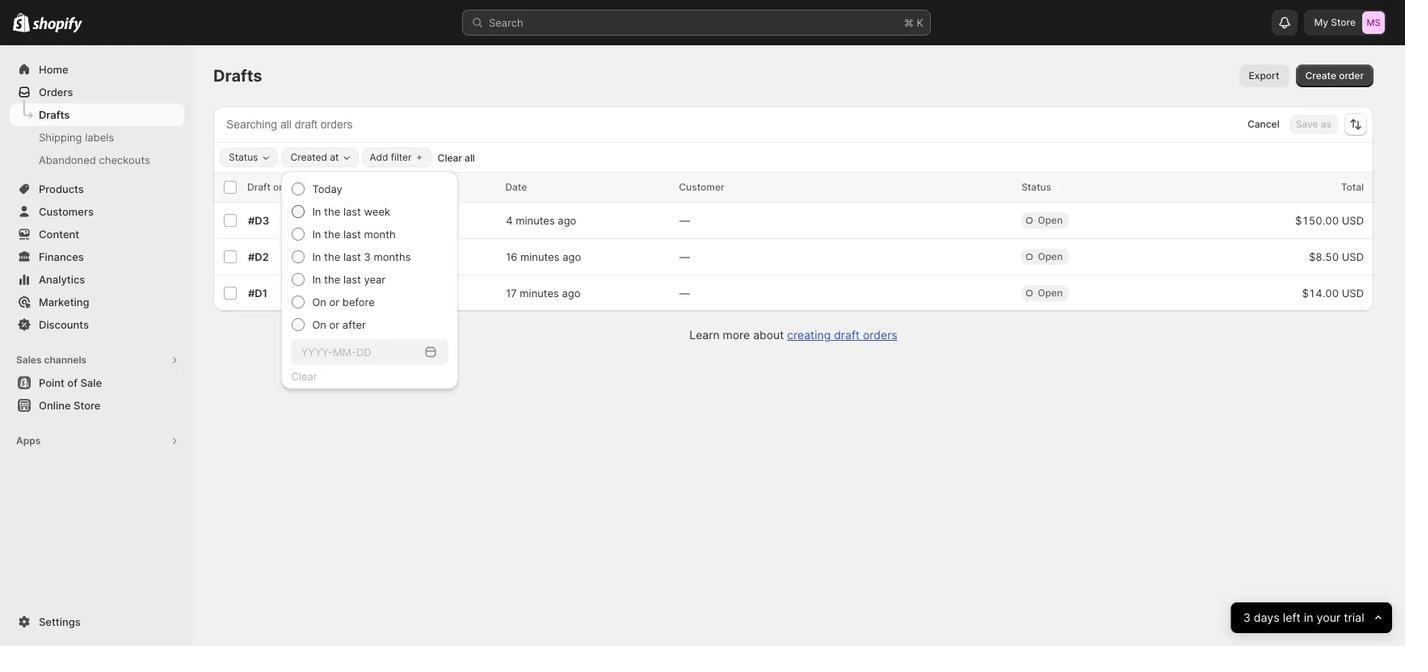 Task type: describe. For each thing, give the bounding box(es) containing it.
total
[[1341, 181, 1364, 193]]

finances
[[39, 250, 84, 263]]

content
[[39, 228, 79, 241]]

0 horizontal spatial 3
[[364, 250, 371, 263]]

my store
[[1314, 16, 1356, 28]]

0 vertical spatial drafts
[[213, 66, 262, 86]]

#d2
[[248, 250, 269, 263]]

discounts
[[39, 318, 89, 331]]

point of sale link
[[10, 372, 184, 394]]

YYYY-MM-DD text field
[[291, 339, 420, 365]]

export button
[[1239, 65, 1289, 87]]

before
[[342, 296, 375, 309]]

abandoned checkouts link
[[10, 149, 184, 171]]

create order
[[1305, 69, 1364, 82]]

draft order
[[247, 181, 298, 193]]

point
[[39, 377, 65, 389]]

marketing link
[[10, 291, 184, 314]]

marketing
[[39, 296, 89, 309]]

customer
[[679, 181, 724, 193]]

of
[[67, 377, 78, 389]]

create
[[1305, 69, 1337, 82]]

usd for $150.00 usd
[[1342, 214, 1364, 227]]

the for in the last week
[[324, 205, 340, 218]]

week
[[364, 205, 390, 218]]

3 days left in your trial
[[1244, 610, 1365, 625]]

open for $8.50 usd
[[1038, 250, 1063, 263]]

1 vertical spatial drafts
[[39, 108, 70, 121]]

last for month
[[343, 228, 361, 241]]

online store button
[[0, 394, 194, 417]]

shipping
[[39, 131, 82, 144]]

in for in the last 3 months
[[312, 250, 321, 263]]

ago for 16 minutes ago
[[563, 250, 581, 263]]

— for 17 minutes ago
[[680, 287, 690, 300]]

shipping labels
[[39, 131, 114, 144]]

16
[[506, 250, 517, 263]]

after
[[342, 318, 366, 331]]

on or after
[[312, 318, 366, 331]]

shipping labels link
[[10, 126, 184, 149]]

export
[[1249, 69, 1280, 82]]

clear
[[438, 152, 462, 164]]

last for week
[[343, 205, 361, 218]]

filter
[[391, 151, 412, 163]]

discounts link
[[10, 314, 184, 336]]

analytics link
[[10, 268, 184, 291]]

apps button
[[10, 430, 184, 453]]

minutes for 17
[[520, 287, 559, 300]]

labels
[[85, 131, 114, 144]]

$14.00
[[1302, 287, 1339, 300]]

status button
[[221, 149, 277, 166]]

abandoned checkouts
[[39, 154, 150, 166]]

orders
[[39, 86, 73, 99]]

16 minutes ago
[[506, 250, 581, 263]]

learn
[[690, 328, 720, 342]]

online
[[39, 399, 71, 412]]

home link
[[10, 58, 184, 81]]

store for my store
[[1331, 16, 1356, 28]]

minutes for 4
[[516, 214, 555, 227]]

more
[[723, 328, 750, 342]]

open for $14.00 usd
[[1038, 287, 1063, 299]]

point of sale button
[[0, 372, 194, 394]]

order for create order
[[1339, 69, 1364, 82]]

today
[[312, 183, 343, 196]]

abandoned
[[39, 154, 96, 166]]

orders
[[863, 328, 898, 342]]

in the last 3 months
[[312, 250, 411, 263]]

3 inside 3 days left in your trial dropdown button
[[1244, 610, 1251, 625]]

analytics
[[39, 273, 85, 286]]

0 horizontal spatial shopify image
[[13, 13, 30, 32]]

in for in the last month
[[312, 228, 321, 241]]

draft
[[247, 181, 271, 193]]

date
[[505, 181, 527, 193]]

left
[[1283, 610, 1301, 625]]

$150.00 usd
[[1295, 214, 1364, 227]]

sales channels
[[16, 354, 87, 366]]

on for on or after
[[312, 318, 326, 331]]

products link
[[10, 178, 184, 200]]

in
[[1304, 610, 1314, 625]]

store for online store
[[74, 399, 101, 412]]

search
[[489, 16, 523, 29]]

order for draft order
[[273, 181, 298, 193]]

#d3 link
[[248, 214, 269, 227]]

point of sale
[[39, 377, 102, 389]]



Task type: locate. For each thing, give the bounding box(es) containing it.
0 horizontal spatial store
[[74, 399, 101, 412]]

1 vertical spatial store
[[74, 399, 101, 412]]

usd for $14.00 usd
[[1342, 287, 1364, 300]]

ago for 17 minutes ago
[[562, 287, 581, 300]]

draft
[[834, 328, 860, 342]]

#d1
[[248, 287, 268, 300]]

0 horizontal spatial drafts
[[39, 108, 70, 121]]

my store image
[[1362, 11, 1385, 34]]

orders link
[[10, 81, 184, 103]]

0 vertical spatial 3
[[364, 250, 371, 263]]

1 horizontal spatial shopify image
[[33, 17, 83, 33]]

last for year
[[343, 273, 361, 286]]

products
[[39, 183, 84, 196]]

1 vertical spatial on
[[312, 318, 326, 331]]

3 up year
[[364, 250, 371, 263]]

4 minutes ago
[[506, 214, 576, 227]]

my
[[1314, 16, 1329, 28]]

k
[[917, 16, 924, 29]]

in for in the last year
[[312, 273, 321, 286]]

the for in the last 3 months
[[324, 250, 340, 263]]

customers
[[39, 205, 94, 218]]

content link
[[10, 223, 184, 246]]

store right my at the top right of page
[[1331, 16, 1356, 28]]

in the last month
[[312, 228, 396, 241]]

created at button
[[282, 149, 358, 166]]

in for in the last week
[[312, 205, 321, 218]]

1 horizontal spatial order
[[1339, 69, 1364, 82]]

0 vertical spatial open
[[1038, 214, 1063, 226]]

about
[[753, 328, 784, 342]]

2 vertical spatial minutes
[[520, 287, 559, 300]]

usd right $14.00
[[1342, 287, 1364, 300]]

or left after
[[329, 318, 340, 331]]

minutes for 16
[[520, 250, 560, 263]]

store down sale at bottom
[[74, 399, 101, 412]]

3 days left in your trial button
[[1231, 603, 1392, 634]]

ago up 16 minutes ago
[[558, 214, 576, 227]]

status inside status dropdown button
[[229, 151, 258, 163]]

on for on or before
[[312, 296, 326, 309]]

1 open from the top
[[1038, 214, 1063, 226]]

last down the in the last week
[[343, 228, 361, 241]]

1 vertical spatial usd
[[1342, 250, 1364, 263]]

0 horizontal spatial status
[[229, 151, 258, 163]]

⌘
[[904, 16, 914, 29]]

shopify image
[[13, 13, 30, 32], [33, 17, 83, 33]]

0 vertical spatial order
[[1339, 69, 1364, 82]]

settings link
[[10, 611, 184, 634]]

add filter
[[370, 151, 412, 163]]

2 in from the top
[[312, 228, 321, 241]]

sales
[[16, 354, 42, 366]]

in the last week
[[312, 205, 390, 218]]

settings
[[39, 616, 81, 629]]

online store link
[[10, 394, 184, 417]]

2 the from the top
[[324, 228, 340, 241]]

3 open from the top
[[1038, 287, 1063, 299]]

usd for $8.50 usd
[[1342, 250, 1364, 263]]

customers link
[[10, 200, 184, 223]]

3 left days
[[1244, 610, 1251, 625]]

1 — from the top
[[680, 214, 690, 227]]

0 vertical spatial store
[[1331, 16, 1356, 28]]

1 horizontal spatial drafts
[[213, 66, 262, 86]]

order right draft
[[273, 181, 298, 193]]

1 in from the top
[[312, 205, 321, 218]]

minutes right 17
[[520, 287, 559, 300]]

1 usd from the top
[[1342, 214, 1364, 227]]

$150.00
[[1295, 214, 1339, 227]]

1 vertical spatial open
[[1038, 250, 1063, 263]]

minutes
[[516, 214, 555, 227], [520, 250, 560, 263], [520, 287, 559, 300]]

1 horizontal spatial 3
[[1244, 610, 1251, 625]]

1 vertical spatial 3
[[1244, 610, 1251, 625]]

Searching all draft orders field
[[221, 114, 1206, 135]]

ago for 4 minutes ago
[[558, 214, 576, 227]]

1 vertical spatial or
[[329, 318, 340, 331]]

1 last from the top
[[343, 205, 361, 218]]

2 vertical spatial ago
[[562, 287, 581, 300]]

created
[[290, 151, 327, 163]]

#d1 link
[[248, 287, 268, 300]]

the
[[324, 205, 340, 218], [324, 228, 340, 241], [324, 250, 340, 263], [324, 273, 340, 286]]

home
[[39, 63, 68, 76]]

2 on from the top
[[312, 318, 326, 331]]

0 horizontal spatial order
[[273, 181, 298, 193]]

channels
[[44, 354, 87, 366]]

3 last from the top
[[343, 250, 361, 263]]

open for $150.00 usd
[[1038, 214, 1063, 226]]

status
[[229, 151, 258, 163], [1022, 181, 1051, 193]]

1 or from the top
[[329, 296, 340, 309]]

0 vertical spatial —
[[680, 214, 690, 227]]

your
[[1317, 610, 1341, 625]]

minutes right 4
[[516, 214, 555, 227]]

add filter button
[[362, 148, 431, 167]]

#d2 link
[[248, 250, 269, 263]]

online store
[[39, 399, 101, 412]]

last down in the last month
[[343, 250, 361, 263]]

usd down total
[[1342, 214, 1364, 227]]

2 open from the top
[[1038, 250, 1063, 263]]

0 vertical spatial usd
[[1342, 214, 1364, 227]]

2 last from the top
[[343, 228, 361, 241]]

2 vertical spatial usd
[[1342, 287, 1364, 300]]

3 — from the top
[[680, 287, 690, 300]]

creating draft orders link
[[787, 328, 898, 342]]

0 vertical spatial ago
[[558, 214, 576, 227]]

created at
[[290, 151, 339, 163]]

3 usd from the top
[[1342, 287, 1364, 300]]

minutes right the 16
[[520, 250, 560, 263]]

months
[[374, 250, 411, 263]]

in up in the last year
[[312, 250, 321, 263]]

the up in the last year
[[324, 250, 340, 263]]

on up on or after
[[312, 296, 326, 309]]

apps
[[16, 435, 41, 447]]

2 — from the top
[[680, 250, 690, 263]]

checkouts
[[99, 154, 150, 166]]

in down today
[[312, 205, 321, 218]]

1 vertical spatial order
[[273, 181, 298, 193]]

— for 16 minutes ago
[[680, 250, 690, 263]]

the down the in the last week
[[324, 228, 340, 241]]

the down today
[[324, 205, 340, 218]]

at
[[330, 151, 339, 163]]

2 vertical spatial open
[[1038, 287, 1063, 299]]

ago down 16 minutes ago
[[562, 287, 581, 300]]

or for before
[[329, 296, 340, 309]]

1 vertical spatial minutes
[[520, 250, 560, 263]]

1 horizontal spatial status
[[1022, 181, 1051, 193]]

usd right $8.50
[[1342, 250, 1364, 263]]

last up in the last month
[[343, 205, 361, 218]]

in up on or before
[[312, 273, 321, 286]]

1 vertical spatial —
[[680, 250, 690, 263]]

creating
[[787, 328, 831, 342]]

or for after
[[329, 318, 340, 331]]

1 vertical spatial status
[[1022, 181, 1051, 193]]

sales channels button
[[10, 349, 184, 372]]

#d3
[[248, 214, 269, 227]]

4
[[506, 214, 513, 227]]

trial
[[1344, 610, 1365, 625]]

drafts link
[[10, 103, 184, 126]]

the up on or before
[[324, 273, 340, 286]]

year
[[364, 273, 386, 286]]

0 vertical spatial status
[[229, 151, 258, 163]]

drafts
[[213, 66, 262, 86], [39, 108, 70, 121]]

2 or from the top
[[329, 318, 340, 331]]

store inside button
[[74, 399, 101, 412]]

$8.50 usd
[[1309, 250, 1364, 263]]

cancel button
[[1241, 115, 1286, 134]]

0 vertical spatial on
[[312, 296, 326, 309]]

1 on from the top
[[312, 296, 326, 309]]

0 vertical spatial or
[[329, 296, 340, 309]]

month
[[364, 228, 396, 241]]

last
[[343, 205, 361, 218], [343, 228, 361, 241], [343, 250, 361, 263], [343, 273, 361, 286]]

4 in from the top
[[312, 273, 321, 286]]

days
[[1254, 610, 1280, 625]]

1 vertical spatial ago
[[563, 250, 581, 263]]

3 the from the top
[[324, 250, 340, 263]]

$14.00 usd
[[1302, 287, 1364, 300]]

17 minutes ago
[[506, 287, 581, 300]]

or up on or after
[[329, 296, 340, 309]]

in down the in the last week
[[312, 228, 321, 241]]

in the last year
[[312, 273, 386, 286]]

add
[[370, 151, 388, 163]]

finances link
[[10, 246, 184, 268]]

2 vertical spatial —
[[680, 287, 690, 300]]

in
[[312, 205, 321, 218], [312, 228, 321, 241], [312, 250, 321, 263], [312, 273, 321, 286]]

3 in from the top
[[312, 250, 321, 263]]

$8.50
[[1309, 250, 1339, 263]]

clear all button
[[431, 149, 481, 168]]

2 usd from the top
[[1342, 250, 1364, 263]]

the for in the last year
[[324, 273, 340, 286]]

0 vertical spatial minutes
[[516, 214, 555, 227]]

ago
[[558, 214, 576, 227], [563, 250, 581, 263], [562, 287, 581, 300]]

4 the from the top
[[324, 273, 340, 286]]

⌘ k
[[904, 16, 924, 29]]

the for in the last month
[[324, 228, 340, 241]]

order
[[1339, 69, 1364, 82], [273, 181, 298, 193]]

— for 4 minutes ago
[[680, 214, 690, 227]]

all
[[465, 152, 475, 164]]

17
[[506, 287, 517, 300]]

on
[[312, 296, 326, 309], [312, 318, 326, 331]]

ago up 17 minutes ago
[[563, 250, 581, 263]]

last for 3
[[343, 250, 361, 263]]

last left year
[[343, 273, 361, 286]]

on down on or before
[[312, 318, 326, 331]]

1 the from the top
[[324, 205, 340, 218]]

sale
[[80, 377, 102, 389]]

4 last from the top
[[343, 273, 361, 286]]

order right create
[[1339, 69, 1364, 82]]

1 horizontal spatial store
[[1331, 16, 1356, 28]]



Task type: vqa. For each thing, say whether or not it's contained in the screenshot.


